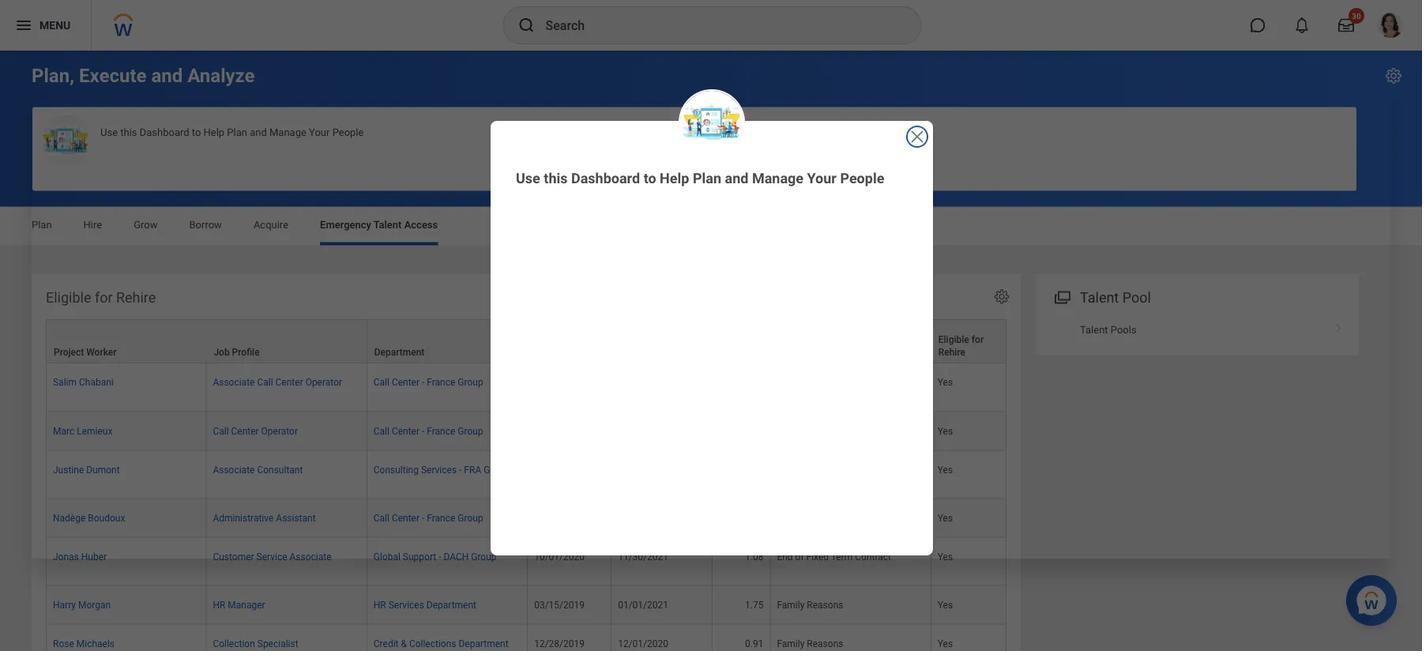 Task type: locate. For each thing, give the bounding box(es) containing it.
2 vertical spatial talent
[[1080, 324, 1109, 336]]

rehire for eligible for rehire element
[[116, 289, 156, 306]]

france up "consulting services - fra group" link at the bottom left of the page
[[427, 425, 456, 436]]

0 vertical spatial plan
[[227, 126, 247, 138]]

1 family from the top
[[777, 599, 805, 610]]

7 row from the top
[[46, 586, 1007, 624]]

0 vertical spatial for
[[95, 289, 113, 306]]

talent pool
[[1080, 289, 1151, 306]]

0 vertical spatial associate
[[213, 377, 255, 388]]

rehire inside eligible for rehire
[[939, 347, 966, 358]]

inbox large image
[[1339, 17, 1355, 33]]

profile logan mcneil element
[[1369, 8, 1413, 43]]

0 vertical spatial help
[[204, 126, 225, 138]]

3 row from the top
[[46, 412, 1007, 450]]

group down 'department' popup button
[[458, 377, 483, 388]]

0 vertical spatial manage
[[269, 126, 307, 138]]

eligible
[[46, 289, 91, 306], [939, 334, 970, 345]]

morgan
[[78, 599, 111, 610]]

family right 1.75
[[777, 599, 805, 610]]

1 vertical spatial operator
[[261, 425, 298, 436]]

collection specialist link
[[213, 635, 298, 649]]

0 horizontal spatial to
[[192, 126, 201, 138]]

credit & collections department link
[[374, 635, 509, 649]]

yes for customer service associate
[[938, 551, 953, 562]]

1 horizontal spatial hr
[[374, 599, 386, 610]]

1 vertical spatial rehire
[[939, 347, 966, 358]]

1 vertical spatial associate
[[213, 464, 255, 475]]

1 vertical spatial use this dashboard to help plan and manage your people
[[516, 170, 885, 187]]

0 vertical spatial rehire
[[116, 289, 156, 306]]

talent for talent pools
[[1080, 324, 1109, 336]]

1 horizontal spatial help
[[660, 170, 690, 187]]

3 call center - france group from the top
[[374, 512, 483, 523]]

and
[[151, 64, 183, 87], [250, 126, 267, 138], [725, 170, 749, 187]]

7 yes element from the top
[[938, 635, 953, 649]]

1 vertical spatial eligible for rehire
[[939, 334, 984, 358]]

1 vertical spatial family
[[777, 638, 805, 649]]

0.91
[[745, 638, 764, 649]]

0 horizontal spatial this
[[120, 126, 137, 138]]

use inside the use this dashboard to help plan and manage your people button
[[100, 126, 118, 138]]

2 family reasons from the top
[[777, 638, 844, 649]]

2 vertical spatial call center - france group link
[[374, 509, 483, 523]]

1 yes element from the top
[[938, 374, 953, 388]]

5 yes from the top
[[938, 551, 953, 562]]

call up associate consultant link
[[213, 425, 229, 436]]

consulting services - fra group
[[374, 464, 509, 475]]

call center - france group link for center
[[374, 374, 483, 388]]

call center - france group up "consulting services - fra group" link at the bottom left of the page
[[374, 425, 483, 436]]

salim chabani link
[[53, 374, 114, 388]]

0 vertical spatial and
[[151, 64, 183, 87]]

0 horizontal spatial hr
[[213, 599, 226, 610]]

0 horizontal spatial operator
[[261, 425, 298, 436]]

associate inside "link"
[[213, 377, 255, 388]]

2 france from the top
[[427, 425, 456, 436]]

0 horizontal spatial plan
[[32, 219, 52, 231]]

analyze
[[188, 64, 255, 87]]

associate down job profile
[[213, 377, 255, 388]]

services inside hr services department link
[[389, 599, 424, 610]]

5 row from the top
[[46, 499, 1007, 537]]

row containing justine dumont
[[46, 450, 1007, 499]]

1 horizontal spatial operator
[[306, 377, 342, 388]]

1 horizontal spatial manage
[[752, 170, 804, 187]]

yes for call center operator
[[938, 425, 953, 436]]

call center - france group link up "consulting services - fra group" link at the bottom left of the page
[[374, 422, 483, 436]]

dach
[[444, 551, 469, 562]]

eligible for rehire element
[[32, 274, 1021, 651]]

center up the consulting
[[392, 425, 420, 436]]

- up "consulting services - fra group" link at the bottom left of the page
[[422, 425, 425, 436]]

call up global
[[374, 512, 390, 523]]

family
[[777, 599, 805, 610], [777, 638, 805, 649]]

7 yes from the top
[[938, 638, 953, 649]]

0 horizontal spatial help
[[204, 126, 225, 138]]

1 reasons from the top
[[807, 599, 844, 610]]

job profile button
[[207, 320, 367, 362]]

this
[[120, 126, 137, 138], [544, 170, 568, 187]]

1.75
[[745, 599, 764, 610]]

call center - france group link up global support - dach group link on the bottom of page
[[374, 509, 483, 523]]

0 horizontal spatial use
[[100, 126, 118, 138]]

10/01/2020
[[534, 551, 585, 562]]

0 horizontal spatial and
[[151, 64, 183, 87]]

project worker button
[[47, 320, 206, 362]]

2 hr from the left
[[374, 599, 386, 610]]

yes element for customer service associate
[[938, 548, 953, 562]]

1 vertical spatial reasons
[[807, 638, 844, 649]]

consulting services - fra group link
[[374, 461, 509, 475]]

0 horizontal spatial eligible
[[46, 289, 91, 306]]

0 vertical spatial dashboard
[[140, 126, 189, 138]]

1 column header from the left
[[528, 319, 612, 363]]

2 yes from the top
[[938, 425, 953, 436]]

0 horizontal spatial people
[[332, 126, 364, 138]]

france down 'department' popup button
[[427, 377, 456, 388]]

end of fixed term contract
[[777, 551, 892, 562]]

eligible for rehire
[[46, 289, 156, 306], [939, 334, 984, 358]]

1 horizontal spatial rehire
[[939, 347, 966, 358]]

1 hr from the left
[[213, 599, 226, 610]]

plan, execute and analyze main content
[[0, 51, 1423, 651]]

profile
[[232, 347, 260, 358]]

talent left 'pools'
[[1080, 324, 1109, 336]]

your inside button
[[309, 126, 330, 138]]

france
[[427, 377, 456, 388], [427, 425, 456, 436], [427, 512, 456, 523]]

services up &
[[389, 599, 424, 610]]

0 vertical spatial to
[[192, 126, 201, 138]]

0 vertical spatial your
[[309, 126, 330, 138]]

1 vertical spatial call center - france group link
[[374, 422, 483, 436]]

emergency
[[320, 219, 371, 231]]

yes
[[938, 377, 953, 388], [938, 425, 953, 436], [938, 464, 953, 475], [938, 512, 953, 523], [938, 551, 953, 562], [938, 599, 953, 610], [938, 638, 953, 649]]

row containing jonas huber
[[46, 537, 1007, 586]]

eligible for rehire for eligible for rehire element
[[46, 289, 156, 306]]

3 yes element from the top
[[938, 461, 953, 475]]

operator up consultant
[[261, 425, 298, 436]]

to
[[192, 126, 201, 138], [644, 170, 656, 187]]

0 vertical spatial call center - france group link
[[374, 374, 483, 388]]

1 france from the top
[[427, 377, 456, 388]]

manage
[[269, 126, 307, 138], [752, 170, 804, 187]]

1 horizontal spatial dashboard
[[571, 170, 640, 187]]

center down 'job profile' popup button
[[275, 377, 303, 388]]

0 vertical spatial services
[[421, 464, 457, 475]]

0 vertical spatial use this dashboard to help plan and manage your people
[[100, 126, 364, 138]]

worker
[[86, 347, 117, 358]]

center down 'department' popup button
[[392, 377, 420, 388]]

marc lemieux link
[[53, 422, 113, 436]]

0 vertical spatial use
[[100, 126, 118, 138]]

call center - france group link down 'department' popup button
[[374, 374, 483, 388]]

services
[[421, 464, 457, 475], [389, 599, 424, 610]]

1 call center - france group from the top
[[374, 377, 483, 388]]

1 vertical spatial france
[[427, 425, 456, 436]]

center for administrative assistant
[[392, 512, 420, 523]]

family for 0.91
[[777, 638, 805, 649]]

associate consultant link
[[213, 461, 303, 475]]

close image
[[908, 127, 927, 146]]

eligible for rehire for eligible for rehire 'popup button'
[[939, 334, 984, 358]]

0 horizontal spatial your
[[309, 126, 330, 138]]

associate right service in the bottom of the page
[[290, 551, 332, 562]]

&
[[401, 638, 407, 649]]

hr
[[213, 599, 226, 610], [374, 599, 386, 610]]

4 column header from the left
[[771, 319, 932, 363]]

0 vertical spatial call center - france group
[[374, 377, 483, 388]]

1 vertical spatial dashboard
[[571, 170, 640, 187]]

1 vertical spatial your
[[807, 170, 837, 187]]

operator inside associate call center operator "link"
[[306, 377, 342, 388]]

group up the "fra"
[[458, 425, 483, 436]]

0 horizontal spatial rehire
[[116, 289, 156, 306]]

0 vertical spatial department
[[374, 347, 425, 358]]

2 call center - france group link from the top
[[374, 422, 483, 436]]

reasons down fixed
[[807, 599, 844, 610]]

1 horizontal spatial eligible
[[939, 334, 970, 345]]

configure this page image
[[1385, 66, 1404, 85]]

0 horizontal spatial eligible for rehire
[[46, 289, 156, 306]]

grow
[[134, 219, 158, 231]]

talent
[[374, 219, 402, 231], [1080, 289, 1119, 306], [1080, 324, 1109, 336]]

services left the "fra"
[[421, 464, 457, 475]]

tab list containing plan
[[16, 207, 1407, 245]]

1 vertical spatial use
[[516, 170, 540, 187]]

call center - france group link
[[374, 374, 483, 388], [374, 422, 483, 436], [374, 509, 483, 523]]

use
[[100, 126, 118, 138], [516, 170, 540, 187]]

1 vertical spatial department
[[427, 599, 477, 610]]

0 vertical spatial this
[[120, 126, 137, 138]]

department inside popup button
[[374, 347, 425, 358]]

eligible for rehire inside 'popup button'
[[939, 334, 984, 358]]

8 row from the top
[[46, 624, 1007, 651]]

1 horizontal spatial for
[[972, 334, 984, 345]]

1 horizontal spatial plan
[[227, 126, 247, 138]]

5 yes element from the top
[[938, 548, 953, 562]]

harry morgan
[[53, 599, 111, 610]]

1 horizontal spatial people
[[840, 170, 885, 187]]

0 vertical spatial family
[[777, 599, 805, 610]]

1 family reasons from the top
[[777, 599, 844, 610]]

rehire for eligible for rehire 'popup button'
[[939, 347, 966, 358]]

row containing salim chabani
[[46, 363, 1007, 412]]

people
[[332, 126, 364, 138], [840, 170, 885, 187]]

1 vertical spatial to
[[644, 170, 656, 187]]

0 horizontal spatial dashboard
[[140, 126, 189, 138]]

services inside "consulting services - fra group" link
[[421, 464, 457, 475]]

row
[[46, 319, 1007, 363], [46, 363, 1007, 412], [46, 412, 1007, 450], [46, 450, 1007, 499], [46, 499, 1007, 537], [46, 537, 1007, 586], [46, 586, 1007, 624], [46, 624, 1007, 651]]

global
[[374, 551, 401, 562]]

1 vertical spatial people
[[840, 170, 885, 187]]

your
[[309, 126, 330, 138], [807, 170, 837, 187]]

row containing rose michaels
[[46, 624, 1007, 651]]

for inside eligible for rehire
[[972, 334, 984, 345]]

operator down 'job profile' popup button
[[306, 377, 342, 388]]

2 yes element from the top
[[938, 422, 953, 436]]

2 family from the top
[[777, 638, 805, 649]]

group for associate
[[471, 551, 497, 562]]

group for center
[[458, 377, 483, 388]]

plan
[[227, 126, 247, 138], [693, 170, 722, 187], [32, 219, 52, 231]]

family right 0.91
[[777, 638, 805, 649]]

0 horizontal spatial manage
[[269, 126, 307, 138]]

center up support
[[392, 512, 420, 523]]

help inside button
[[204, 126, 225, 138]]

0 vertical spatial reasons
[[807, 599, 844, 610]]

1 vertical spatial and
[[250, 126, 267, 138]]

search image
[[517, 16, 536, 35]]

2 horizontal spatial and
[[725, 170, 749, 187]]

family reasons right 0.91
[[777, 638, 844, 649]]

associate down call center operator
[[213, 464, 255, 475]]

group right dach
[[471, 551, 497, 562]]

1 vertical spatial plan
[[693, 170, 722, 187]]

chevron right image
[[1329, 318, 1350, 334]]

column header
[[528, 319, 612, 363], [612, 319, 713, 363], [713, 319, 771, 363], [771, 319, 932, 363]]

hr left manager
[[213, 599, 226, 610]]

manager
[[228, 599, 265, 610]]

center inside "link"
[[275, 377, 303, 388]]

notifications large image
[[1295, 17, 1310, 33]]

6 row from the top
[[46, 537, 1007, 586]]

0 horizontal spatial use this dashboard to help plan and manage your people
[[100, 126, 364, 138]]

hr services department
[[374, 599, 477, 610]]

4 yes element from the top
[[938, 509, 953, 523]]

0 horizontal spatial for
[[95, 289, 113, 306]]

tab list
[[16, 207, 1407, 245]]

family reasons down fixed
[[777, 599, 844, 610]]

- left dach
[[439, 551, 441, 562]]

call
[[257, 377, 273, 388], [374, 377, 390, 388], [213, 425, 229, 436], [374, 425, 390, 436], [374, 512, 390, 523]]

2 reasons from the top
[[807, 638, 844, 649]]

2 vertical spatial department
[[459, 638, 509, 649]]

- down 'department' popup button
[[422, 377, 425, 388]]

1 vertical spatial family reasons
[[777, 638, 844, 649]]

1 vertical spatial help
[[660, 170, 690, 187]]

0 vertical spatial people
[[332, 126, 364, 138]]

call center - france group for center
[[374, 377, 483, 388]]

1 vertical spatial eligible
[[939, 334, 970, 345]]

1 vertical spatial for
[[972, 334, 984, 345]]

4 row from the top
[[46, 450, 1007, 499]]

family reasons
[[777, 599, 844, 610], [777, 638, 844, 649]]

1 horizontal spatial your
[[807, 170, 837, 187]]

banner
[[0, 0, 1423, 51]]

for
[[95, 289, 113, 306], [972, 334, 984, 345]]

reasons for 0.91
[[807, 638, 844, 649]]

reasons right 0.91
[[807, 638, 844, 649]]

3 column header from the left
[[713, 319, 771, 363]]

3 france from the top
[[427, 512, 456, 523]]

1 horizontal spatial and
[[250, 126, 267, 138]]

and inside the use this dashboard to help plan and manage your people button
[[250, 126, 267, 138]]

job profile
[[214, 347, 260, 358]]

6 yes from the top
[[938, 599, 953, 610]]

2 row from the top
[[46, 363, 1007, 412]]

hr up credit
[[374, 599, 386, 610]]

rose michaels
[[53, 638, 115, 649]]

call center - france group
[[374, 377, 483, 388], [374, 425, 483, 436], [374, 512, 483, 523]]

plan, execute and analyze
[[32, 64, 255, 87]]

yes element for call center operator
[[938, 422, 953, 436]]

1 vertical spatial talent
[[1080, 289, 1119, 306]]

2 vertical spatial plan
[[32, 219, 52, 231]]

call center - france group up global support - dach group link on the bottom of page
[[374, 512, 483, 523]]

0 vertical spatial eligible
[[46, 289, 91, 306]]

talent up "talent pools"
[[1080, 289, 1119, 306]]

0 vertical spatial family reasons
[[777, 599, 844, 610]]

group right the "fra"
[[484, 464, 509, 475]]

huber
[[81, 551, 107, 562]]

1 yes from the top
[[938, 377, 953, 388]]

1 row from the top
[[46, 319, 1007, 363]]

customer
[[213, 551, 254, 562]]

talent pools link
[[1037, 313, 1359, 346]]

1 call center - france group link from the top
[[374, 374, 483, 388]]

dashboard
[[140, 126, 189, 138], [571, 170, 640, 187]]

associate
[[213, 377, 255, 388], [213, 464, 255, 475], [290, 551, 332, 562]]

0 vertical spatial eligible for rehire
[[46, 289, 156, 306]]

talent for talent pool
[[1080, 289, 1119, 306]]

1 vertical spatial services
[[389, 599, 424, 610]]

1 vertical spatial this
[[544, 170, 568, 187]]

call down 'department' popup button
[[374, 377, 390, 388]]

department
[[374, 347, 425, 358], [427, 599, 477, 610], [459, 638, 509, 649]]

cell
[[528, 363, 612, 412], [612, 363, 713, 412], [713, 363, 771, 412], [771, 363, 932, 412], [528, 412, 612, 450], [612, 412, 713, 450], [713, 412, 771, 450], [771, 412, 932, 450], [528, 450, 612, 499], [612, 450, 713, 499], [713, 450, 771, 499], [771, 450, 932, 499], [528, 499, 612, 537], [612, 499, 713, 537], [713, 499, 771, 537], [771, 499, 932, 537]]

3 yes from the top
[[938, 464, 953, 475]]

call center - france group down 'department' popup button
[[374, 377, 483, 388]]

dumont
[[86, 464, 120, 475]]

call down profile
[[257, 377, 273, 388]]

0 vertical spatial operator
[[306, 377, 342, 388]]

2 vertical spatial call center - france group
[[374, 512, 483, 523]]

yes element for collection specialist
[[938, 635, 953, 649]]

call up the consulting
[[374, 425, 390, 436]]

4 yes from the top
[[938, 512, 953, 523]]

talent left access
[[374, 219, 402, 231]]

2 vertical spatial france
[[427, 512, 456, 523]]

france up global support - dach group link on the bottom of page
[[427, 512, 456, 523]]

1 horizontal spatial use
[[516, 170, 540, 187]]

1 horizontal spatial eligible for rehire
[[939, 334, 984, 358]]

03/15/2019
[[534, 599, 585, 610]]

michaels
[[76, 638, 115, 649]]

0 vertical spatial france
[[427, 377, 456, 388]]

collection specialist
[[213, 638, 298, 649]]

1 vertical spatial manage
[[752, 170, 804, 187]]

6 yes element from the top
[[938, 596, 953, 610]]

1 vertical spatial call center - france group
[[374, 425, 483, 436]]

eligible inside eligible for rehire
[[939, 334, 970, 345]]

people inside button
[[332, 126, 364, 138]]

use this dashboard to help plan and manage your people button
[[32, 107, 1357, 191]]

2 call center - france group from the top
[[374, 425, 483, 436]]

1 horizontal spatial this
[[544, 170, 568, 187]]

yes element
[[938, 374, 953, 388], [938, 422, 953, 436], [938, 461, 953, 475], [938, 509, 953, 523], [938, 548, 953, 562], [938, 596, 953, 610], [938, 635, 953, 649]]

12/01/2020
[[618, 638, 669, 649]]

associate for associate call center operator
[[213, 377, 255, 388]]



Task type: describe. For each thing, give the bounding box(es) containing it.
fixed
[[807, 551, 829, 562]]

to inside button
[[192, 126, 201, 138]]

family reasons for 0.91
[[777, 638, 844, 649]]

call center - france group link for operator
[[374, 422, 483, 436]]

yes for associate consultant
[[938, 464, 953, 475]]

service
[[257, 551, 287, 562]]

fra
[[464, 464, 481, 475]]

justine
[[53, 464, 84, 475]]

hr for hr services department
[[374, 599, 386, 610]]

2 column header from the left
[[612, 319, 713, 363]]

salim
[[53, 377, 77, 388]]

hr manager
[[213, 599, 265, 610]]

3 call center - france group link from the top
[[374, 509, 483, 523]]

jonas huber
[[53, 551, 107, 562]]

consulting
[[374, 464, 419, 475]]

salim chabani
[[53, 377, 114, 388]]

consultant
[[257, 464, 303, 475]]

services for consulting
[[421, 464, 457, 475]]

execute
[[79, 64, 147, 87]]

customer service associate link
[[213, 548, 332, 562]]

2 horizontal spatial plan
[[693, 170, 722, 187]]

end
[[777, 551, 793, 562]]

assistant
[[276, 512, 316, 523]]

yes for associate call center operator
[[938, 377, 953, 388]]

12/28/2019
[[534, 638, 585, 649]]

row containing eligible for rehire
[[46, 319, 1007, 363]]

yes element for associate call center operator
[[938, 374, 953, 388]]

chabani
[[79, 377, 114, 388]]

administrative assistant link
[[213, 509, 316, 523]]

call for associate call center operator
[[374, 377, 390, 388]]

hr manager link
[[213, 596, 265, 610]]

call for call center operator
[[374, 425, 390, 436]]

1 horizontal spatial to
[[644, 170, 656, 187]]

justine dumont link
[[53, 461, 120, 475]]

2 vertical spatial and
[[725, 170, 749, 187]]

center up associate consultant link
[[231, 425, 259, 436]]

for for eligible for rehire element
[[95, 289, 113, 306]]

nadège boudoux
[[53, 512, 125, 523]]

plan,
[[32, 64, 74, 87]]

eligible for eligible for rehire element
[[46, 289, 91, 306]]

credit & collections department
[[374, 638, 509, 649]]

hire
[[83, 219, 102, 231]]

hr for hr manager
[[213, 599, 226, 610]]

reasons for 1.75
[[807, 599, 844, 610]]

project worker
[[54, 347, 117, 358]]

services for hr
[[389, 599, 424, 610]]

borrow
[[189, 219, 222, 231]]

yes for collection specialist
[[938, 638, 953, 649]]

jonas
[[53, 551, 79, 562]]

yes element for associate consultant
[[938, 461, 953, 475]]

marc lemieux
[[53, 425, 113, 436]]

of
[[796, 551, 804, 562]]

emergency talent access
[[320, 219, 438, 231]]

global support - dach group link
[[374, 548, 497, 562]]

france for center
[[427, 377, 456, 388]]

row containing harry morgan
[[46, 586, 1007, 624]]

department button
[[367, 320, 527, 362]]

jonas huber link
[[53, 548, 107, 562]]

nadège
[[53, 512, 86, 523]]

associate consultant
[[213, 464, 303, 475]]

- up support
[[422, 512, 425, 523]]

customer service associate
[[213, 551, 332, 562]]

2 vertical spatial associate
[[290, 551, 332, 562]]

call center operator
[[213, 425, 298, 436]]

marc
[[53, 425, 74, 436]]

boudoux
[[88, 512, 125, 523]]

rose
[[53, 638, 74, 649]]

row containing marc lemieux
[[46, 412, 1007, 450]]

dashboard inside the use this dashboard to help plan and manage your people button
[[140, 126, 189, 138]]

yes for hr manager
[[938, 599, 953, 610]]

call inside "link"
[[257, 377, 273, 388]]

11/30/2021
[[618, 551, 669, 562]]

support
[[403, 551, 436, 562]]

harry
[[53, 599, 76, 610]]

operator inside call center operator link
[[261, 425, 298, 436]]

- for associate
[[439, 551, 441, 562]]

group up dach
[[458, 512, 483, 523]]

collections
[[409, 638, 456, 649]]

administrative
[[213, 512, 274, 523]]

family reasons for 1.75
[[777, 599, 844, 610]]

0 vertical spatial talent
[[374, 219, 402, 231]]

access
[[404, 219, 438, 231]]

plan inside tab list
[[32, 219, 52, 231]]

01/01/2021
[[618, 599, 669, 610]]

row containing nadège boudoux
[[46, 499, 1007, 537]]

call center - france group for operator
[[374, 425, 483, 436]]

credit
[[374, 638, 399, 649]]

- for operator
[[422, 425, 425, 436]]

call center operator link
[[213, 422, 298, 436]]

lemieux
[[77, 425, 113, 436]]

this inside button
[[120, 126, 137, 138]]

acquire
[[254, 219, 289, 231]]

menu group image
[[1051, 286, 1072, 307]]

global support - dach group
[[374, 551, 497, 562]]

use this dashboard to help plan and manage your people inside button
[[100, 126, 364, 138]]

nadège boudoux link
[[53, 509, 125, 523]]

yes element for hr manager
[[938, 596, 953, 610]]

contract
[[855, 551, 892, 562]]

family for 1.75
[[777, 599, 805, 610]]

center for call center operator
[[392, 425, 420, 436]]

project
[[54, 347, 84, 358]]

associate for associate consultant
[[213, 464, 255, 475]]

specialist
[[257, 638, 298, 649]]

center for associate call center operator
[[392, 377, 420, 388]]

talent pools
[[1080, 324, 1137, 336]]

administrative assistant
[[213, 512, 316, 523]]

- for center
[[422, 377, 425, 388]]

associate call center operator
[[213, 377, 342, 388]]

pool
[[1123, 289, 1151, 306]]

for for eligible for rehire 'popup button'
[[972, 334, 984, 345]]

hr services department link
[[374, 596, 477, 610]]

1 horizontal spatial use this dashboard to help plan and manage your people
[[516, 170, 885, 187]]

tab list inside plan, execute and analyze main content
[[16, 207, 1407, 245]]

associate call center operator link
[[213, 374, 342, 388]]

rose michaels link
[[53, 635, 115, 649]]

harry morgan link
[[53, 596, 111, 610]]

eligible for rehire button
[[932, 320, 1006, 362]]

manage inside button
[[269, 126, 307, 138]]

- left the "fra"
[[459, 464, 462, 475]]

plan inside button
[[227, 126, 247, 138]]

yes element for administrative assistant
[[938, 509, 953, 523]]

call for administrative assistant
[[374, 512, 390, 523]]

eligible for eligible for rehire 'popup button'
[[939, 334, 970, 345]]

france for operator
[[427, 425, 456, 436]]

term
[[831, 551, 853, 562]]

yes for administrative assistant
[[938, 512, 953, 523]]

justine dumont
[[53, 464, 120, 475]]

group for operator
[[458, 425, 483, 436]]



Task type: vqa. For each thing, say whether or not it's contained in the screenshot.


